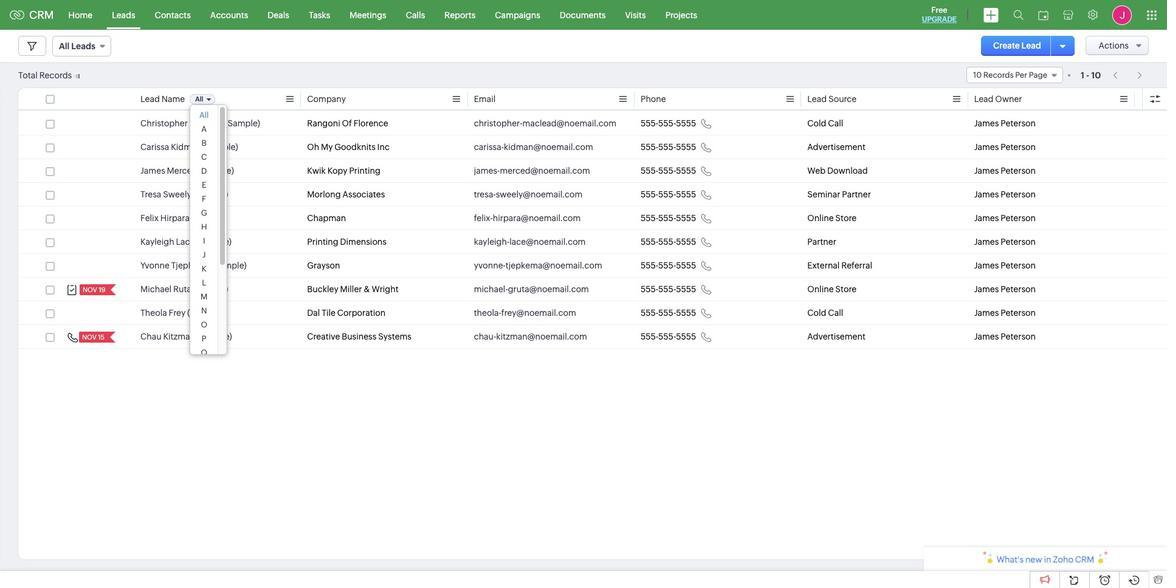 Task type: describe. For each thing, give the bounding box(es) containing it.
per
[[1016, 71, 1028, 80]]

10 inside field
[[973, 71, 982, 80]]

page
[[1029, 71, 1048, 80]]

10 Records Per Page field
[[967, 67, 1063, 83]]

nov 15
[[82, 334, 105, 341]]

lead for lead name
[[140, 94, 160, 104]]

1 vertical spatial printing
[[307, 237, 338, 247]]

peterson for lace@noemail.com
[[1001, 237, 1036, 247]]

reports
[[445, 10, 476, 20]]

sweely@noemail.com
[[496, 190, 583, 199]]

christopher
[[140, 119, 188, 128]]

rangoni
[[307, 119, 340, 128]]

peterson for merced@noemail.com
[[1001, 166, 1036, 176]]

printing dimensions
[[307, 237, 387, 247]]

create menu element
[[977, 0, 1006, 29]]

tile
[[322, 308, 336, 318]]

n
[[201, 306, 207, 316]]

corporation
[[337, 308, 386, 318]]

(sample) for michael ruta (sample)
[[193, 285, 228, 294]]

in
[[1044, 555, 1052, 565]]

james merced (sample) link
[[140, 165, 234, 177]]

peterson for tjepkema@noemail.com
[[1001, 261, 1036, 271]]

online store for gruta@noemail.com
[[808, 285, 857, 294]]

a b c d e f g h i j k l m n o p q
[[201, 125, 208, 358]]

james-
[[474, 166, 500, 176]]

555-555-5555 for tresa-sweely@noemail.com
[[641, 190, 696, 199]]

meetings
[[350, 10, 387, 20]]

documents link
[[550, 0, 616, 29]]

accounts link
[[201, 0, 258, 29]]

documents
[[560, 10, 606, 20]]

reports link
[[435, 0, 485, 29]]

theola
[[140, 308, 167, 318]]

(sample) for tresa sweely (sample)
[[193, 190, 228, 199]]

james peterson for carissa-kidman@noemail.com
[[974, 142, 1036, 152]]

campaigns link
[[485, 0, 550, 29]]

tasks
[[309, 10, 330, 20]]

records for total
[[39, 70, 72, 80]]

555-555-5555 for michael-gruta@noemail.com
[[641, 285, 696, 294]]

theola-frey@noemail.com
[[474, 308, 576, 318]]

tresa-sweely@noemail.com link
[[474, 188, 583, 201]]

morlong
[[307, 190, 341, 199]]

1 horizontal spatial 10
[[1092, 70, 1101, 80]]

james for tresa-sweely@noemail.com
[[974, 190, 999, 199]]

c
[[201, 153, 207, 162]]

michael ruta (sample)
[[140, 285, 228, 294]]

christopher-maclead@noemail.com link
[[474, 117, 617, 130]]

hirpara
[[160, 213, 190, 223]]

creative
[[307, 332, 340, 342]]

records for 10
[[984, 71, 1014, 80]]

kayleigh-
[[474, 237, 510, 247]]

james peterson for james-merced@noemail.com
[[974, 166, 1036, 176]]

email
[[474, 94, 496, 104]]

sweely
[[163, 190, 191, 199]]

carissa-kidman@noemail.com
[[474, 142, 593, 152]]

projects
[[666, 10, 698, 20]]

james peterson for kayleigh-lace@noemail.com
[[974, 237, 1036, 247]]

15
[[98, 334, 105, 341]]

theola frey (sample)
[[140, 308, 222, 318]]

james for chau-kitzman@noemail.com
[[974, 332, 999, 342]]

(sample) for chau kitzman (sample)
[[197, 332, 232, 342]]

advertisement for carissa-kidman@noemail.com
[[808, 142, 866, 152]]

(sample) for james merced (sample)
[[199, 166, 234, 176]]

actions
[[1099, 41, 1129, 50]]

tresa
[[140, 190, 161, 199]]

nov 15 link
[[79, 332, 106, 343]]

james for michael-gruta@noemail.com
[[974, 285, 999, 294]]

deals
[[268, 10, 289, 20]]

k
[[202, 264, 207, 274]]

leads inside field
[[71, 41, 95, 51]]

yvonne tjepkema (sample)
[[140, 261, 247, 271]]

felix hirpara (sample)
[[140, 213, 227, 223]]

(sample) for kayleigh lace (sample)
[[197, 237, 232, 247]]

row group containing christopher maclead (sample)
[[18, 112, 1167, 349]]

chau kitzman (sample)
[[140, 332, 232, 342]]

theola-
[[474, 308, 502, 318]]

james for christopher-maclead@noemail.com
[[974, 119, 999, 128]]

j
[[202, 251, 206, 260]]

what's
[[997, 555, 1024, 565]]

kwik kopy printing
[[307, 166, 381, 176]]

referral
[[842, 261, 873, 271]]

creative business systems
[[307, 332, 412, 342]]

christopher maclead (sample)
[[140, 119, 260, 128]]

james-merced@noemail.com
[[474, 166, 590, 176]]

hirpara@noemail.com
[[493, 213, 581, 223]]

store for michael-gruta@noemail.com
[[836, 285, 857, 294]]

total
[[18, 70, 38, 80]]

a
[[201, 125, 207, 134]]

(sample) for theola frey (sample)
[[187, 308, 222, 318]]

michael ruta (sample) link
[[140, 283, 228, 296]]

upgrade
[[922, 15, 957, 24]]

systems
[[378, 332, 412, 342]]

(sample) for yvonne tjepkema (sample)
[[212, 261, 247, 271]]

5555 for felix-hirpara@noemail.com
[[676, 213, 696, 223]]

lead source
[[808, 94, 857, 104]]

dal
[[307, 308, 320, 318]]

1 - 10
[[1081, 70, 1101, 80]]

All Leads field
[[52, 36, 111, 57]]

my
[[321, 142, 333, 152]]

lead owner
[[974, 94, 1022, 104]]

advertisement for chau-kitzman@noemail.com
[[808, 332, 866, 342]]

555-555-5555 for theola-frey@noemail.com
[[641, 308, 696, 318]]

create lead button
[[981, 36, 1054, 56]]

leads link
[[102, 0, 145, 29]]

felix-
[[474, 213, 493, 223]]

phone
[[641, 94, 666, 104]]

all for all leads
[[59, 41, 69, 51]]

5555 for theola-frey@noemail.com
[[676, 308, 696, 318]]

kitzman@noemail.com
[[496, 332, 587, 342]]

free
[[932, 5, 948, 15]]

555-555-5555 for christopher-maclead@noemail.com
[[641, 119, 696, 128]]

felix-hirpara@noemail.com link
[[474, 212, 581, 224]]

buckley miller & wright
[[307, 285, 399, 294]]

profile element
[[1105, 0, 1139, 29]]

james for yvonne-tjepkema@noemail.com
[[974, 261, 999, 271]]

james peterson for christopher-maclead@noemail.com
[[974, 119, 1036, 128]]

dimensions
[[340, 237, 387, 247]]

5555 for kayleigh-lace@noemail.com
[[676, 237, 696, 247]]

what's new in zoho crm link
[[924, 548, 1167, 572]]

555-555-5555 for james-merced@noemail.com
[[641, 166, 696, 176]]

carissa-
[[474, 142, 504, 152]]



Task type: vqa. For each thing, say whether or not it's contained in the screenshot.
the NOV to the top
yes



Task type: locate. For each thing, give the bounding box(es) containing it.
-
[[1087, 70, 1090, 80]]

10 up lead owner
[[973, 71, 982, 80]]

4 555-555-5555 from the top
[[641, 190, 696, 199]]

1 horizontal spatial printing
[[349, 166, 381, 176]]

0 horizontal spatial crm
[[29, 9, 54, 21]]

records left loading image
[[39, 70, 72, 80]]

0 vertical spatial cold call
[[808, 119, 843, 128]]

1 store from the top
[[836, 213, 857, 223]]

5555 for tresa-sweely@noemail.com
[[676, 190, 696, 199]]

tresa-sweely@noemail.com
[[474, 190, 583, 199]]

(sample) for felix hirpara (sample)
[[191, 213, 227, 223]]

nov for michael
[[83, 286, 97, 294]]

call for theola-frey@noemail.com
[[828, 308, 843, 318]]

lead left source
[[808, 94, 827, 104]]

lead name
[[140, 94, 185, 104]]

1 advertisement from the top
[[808, 142, 866, 152]]

(sample) inside felix hirpara (sample) link
[[191, 213, 227, 223]]

oh
[[307, 142, 319, 152]]

printing up associates
[[349, 166, 381, 176]]

(sample) down 'f' at the top left
[[191, 213, 227, 223]]

printing up grayson on the top left
[[307, 237, 338, 247]]

kayleigh-lace@noemail.com link
[[474, 236, 586, 248]]

james for theola-frey@noemail.com
[[974, 308, 999, 318]]

(sample) inside "christopher maclead (sample)" link
[[225, 119, 260, 128]]

james peterson for michael-gruta@noemail.com
[[974, 285, 1036, 294]]

5555 for michael-gruta@noemail.com
[[676, 285, 696, 294]]

9 555-555-5555 from the top
[[641, 308, 696, 318]]

call
[[828, 119, 843, 128], [828, 308, 843, 318]]

external referral
[[808, 261, 873, 271]]

1 cold call from the top
[[808, 119, 843, 128]]

0 vertical spatial call
[[828, 119, 843, 128]]

9 peterson from the top
[[1001, 308, 1036, 318]]

zoho
[[1053, 555, 1074, 565]]

cold call for theola-frey@noemail.com
[[808, 308, 843, 318]]

10 james peterson from the top
[[974, 332, 1036, 342]]

kwik
[[307, 166, 326, 176]]

store down external referral
[[836, 285, 857, 294]]

(sample) up o
[[187, 308, 222, 318]]

4 james peterson from the top
[[974, 190, 1036, 199]]

accounts
[[210, 10, 248, 20]]

5555 for chau-kitzman@noemail.com
[[676, 332, 696, 342]]

(sample) inside carissa kidman (sample) link
[[203, 142, 238, 152]]

555-555-5555 for yvonne-tjepkema@noemail.com
[[641, 261, 696, 271]]

5555 for yvonne-tjepkema@noemail.com
[[676, 261, 696, 271]]

0 vertical spatial advertisement
[[808, 142, 866, 152]]

2 store from the top
[[836, 285, 857, 294]]

1 5555 from the top
[[676, 119, 696, 128]]

cold call for christopher-maclead@noemail.com
[[808, 119, 843, 128]]

1 online store from the top
[[808, 213, 857, 223]]

leads inside "link"
[[112, 10, 135, 20]]

lead for lead owner
[[974, 94, 994, 104]]

peterson for maclead@noemail.com
[[1001, 119, 1036, 128]]

store for felix-hirpara@noemail.com
[[836, 213, 857, 223]]

search element
[[1006, 0, 1031, 30]]

lead right create
[[1022, 41, 1041, 50]]

online down seminar
[[808, 213, 834, 223]]

cold call down lead source at top
[[808, 119, 843, 128]]

felix hirpara (sample) link
[[140, 212, 227, 224]]

8 5555 from the top
[[676, 285, 696, 294]]

(sample) right k
[[212, 261, 247, 271]]

james peterson for theola-frey@noemail.com
[[974, 308, 1036, 318]]

0 horizontal spatial all
[[59, 41, 69, 51]]

lead left 'owner'
[[974, 94, 994, 104]]

1 vertical spatial partner
[[808, 237, 837, 247]]

555-555-5555 for carissa-kidman@noemail.com
[[641, 142, 696, 152]]

(sample) inside "james merced (sample)" link
[[199, 166, 234, 176]]

555-555-5555 for kayleigh-lace@noemail.com
[[641, 237, 696, 247]]

10 records per page
[[973, 71, 1048, 80]]

web download
[[808, 166, 868, 176]]

crm right zoho
[[1075, 555, 1095, 565]]

0 horizontal spatial records
[[39, 70, 72, 80]]

3 james peterson from the top
[[974, 166, 1036, 176]]

555-555-5555
[[641, 119, 696, 128], [641, 142, 696, 152], [641, 166, 696, 176], [641, 190, 696, 199], [641, 213, 696, 223], [641, 237, 696, 247], [641, 261, 696, 271], [641, 285, 696, 294], [641, 308, 696, 318], [641, 332, 696, 342]]

10 555-555-5555 from the top
[[641, 332, 696, 342]]

printing
[[349, 166, 381, 176], [307, 237, 338, 247]]

james peterson
[[974, 119, 1036, 128], [974, 142, 1036, 152], [974, 166, 1036, 176], [974, 190, 1036, 199], [974, 213, 1036, 223], [974, 237, 1036, 247], [974, 261, 1036, 271], [974, 285, 1036, 294], [974, 308, 1036, 318], [974, 332, 1036, 342]]

0 vertical spatial partner
[[842, 190, 871, 199]]

theola-frey@noemail.com link
[[474, 307, 576, 319]]

nov left 15
[[82, 334, 97, 341]]

crm left home
[[29, 9, 54, 21]]

of
[[342, 119, 352, 128]]

7 james peterson from the top
[[974, 261, 1036, 271]]

online store down external referral
[[808, 285, 857, 294]]

records left per
[[984, 71, 1014, 80]]

cold down the external
[[808, 308, 827, 318]]

cold down lead source at top
[[808, 119, 827, 128]]

yvonne-tjepkema@noemail.com link
[[474, 260, 602, 272]]

9 james peterson from the top
[[974, 308, 1036, 318]]

all up total records
[[59, 41, 69, 51]]

0 vertical spatial crm
[[29, 9, 54, 21]]

yvonne-tjepkema@noemail.com
[[474, 261, 602, 271]]

b
[[202, 139, 207, 148]]

all for all
[[195, 95, 203, 103]]

4 peterson from the top
[[1001, 190, 1036, 199]]

james peterson for tresa-sweely@noemail.com
[[974, 190, 1036, 199]]

(sample) inside tresa sweely (sample) link
[[193, 190, 228, 199]]

online store down seminar partner
[[808, 213, 857, 223]]

0 vertical spatial online
[[808, 213, 834, 223]]

theola frey (sample) link
[[140, 307, 222, 319]]

1 vertical spatial cold
[[808, 308, 827, 318]]

meetings link
[[340, 0, 396, 29]]

555-555-5555 for felix-hirpara@noemail.com
[[641, 213, 696, 223]]

1 vertical spatial online
[[808, 285, 834, 294]]

5555
[[676, 119, 696, 128], [676, 142, 696, 152], [676, 166, 696, 176], [676, 190, 696, 199], [676, 213, 696, 223], [676, 237, 696, 247], [676, 261, 696, 271], [676, 285, 696, 294], [676, 308, 696, 318], [676, 332, 696, 342]]

online store for hirpara@noemail.com
[[808, 213, 857, 223]]

online for felix-hirpara@noemail.com
[[808, 213, 834, 223]]

2 online from the top
[[808, 285, 834, 294]]

christopher maclead (sample) link
[[140, 117, 260, 130]]

all inside field
[[59, 41, 69, 51]]

lead inside button
[[1022, 41, 1041, 50]]

2 5555 from the top
[[676, 142, 696, 152]]

o
[[201, 320, 207, 330]]

8 555-555-5555 from the top
[[641, 285, 696, 294]]

7 5555 from the top
[[676, 261, 696, 271]]

(sample) inside kayleigh lace (sample) "link"
[[197, 237, 232, 247]]

chau kitzman (sample) link
[[140, 331, 232, 343]]

tjepkema@noemail.com
[[506, 261, 602, 271]]

3 peterson from the top
[[1001, 166, 1036, 176]]

james for kayleigh-lace@noemail.com
[[974, 237, 999, 247]]

morlong associates
[[307, 190, 385, 199]]

i
[[203, 237, 205, 246]]

6 james peterson from the top
[[974, 237, 1036, 247]]

cold call down the external
[[808, 308, 843, 318]]

lace@noemail.com
[[510, 237, 586, 247]]

e
[[202, 181, 206, 190]]

call for christopher-maclead@noemail.com
[[828, 119, 843, 128]]

0 vertical spatial printing
[[349, 166, 381, 176]]

9 5555 from the top
[[676, 308, 696, 318]]

5 james peterson from the top
[[974, 213, 1036, 223]]

1 vertical spatial all
[[195, 95, 203, 103]]

deals link
[[258, 0, 299, 29]]

(sample) for christopher maclead (sample)
[[225, 119, 260, 128]]

1 peterson from the top
[[1001, 119, 1036, 128]]

(sample) up g on the left
[[193, 190, 228, 199]]

1 james peterson from the top
[[974, 119, 1036, 128]]

call down external referral
[[828, 308, 843, 318]]

1 horizontal spatial partner
[[842, 190, 871, 199]]

partner down the "download"
[[842, 190, 871, 199]]

peterson for hirpara@noemail.com
[[1001, 213, 1036, 223]]

1 cold from the top
[[808, 119, 827, 128]]

0 vertical spatial all
[[59, 41, 69, 51]]

peterson for kidman@noemail.com
[[1001, 142, 1036, 152]]

2 james peterson from the top
[[974, 142, 1036, 152]]

leads
[[112, 10, 135, 20], [71, 41, 95, 51]]

nov left '19'
[[83, 286, 97, 294]]

lead for lead source
[[808, 94, 827, 104]]

create menu image
[[984, 8, 999, 22]]

5555 for carissa-kidman@noemail.com
[[676, 142, 696, 152]]

peterson for gruta@noemail.com
[[1001, 285, 1036, 294]]

1 555-555-5555 from the top
[[641, 119, 696, 128]]

2 cold call from the top
[[808, 308, 843, 318]]

call down lead source at top
[[828, 119, 843, 128]]

leads right home link in the left of the page
[[112, 10, 135, 20]]

(sample) inside the chau kitzman (sample) link
[[197, 332, 232, 342]]

records inside field
[[984, 71, 1014, 80]]

0 vertical spatial store
[[836, 213, 857, 223]]

kayleigh lace (sample)
[[140, 237, 232, 247]]

1 vertical spatial advertisement
[[808, 332, 866, 342]]

contacts
[[155, 10, 191, 20]]

6 555-555-5555 from the top
[[641, 237, 696, 247]]

store
[[836, 213, 857, 223], [836, 285, 857, 294]]

555-
[[641, 119, 659, 128], [659, 119, 676, 128], [641, 142, 659, 152], [659, 142, 676, 152], [641, 166, 659, 176], [659, 166, 676, 176], [641, 190, 659, 199], [659, 190, 676, 199], [641, 213, 659, 223], [659, 213, 676, 223], [641, 237, 659, 247], [659, 237, 676, 247], [641, 261, 659, 271], [659, 261, 676, 271], [641, 285, 659, 294], [659, 285, 676, 294], [641, 308, 659, 318], [659, 308, 676, 318], [641, 332, 659, 342], [659, 332, 676, 342]]

(sample) up j
[[197, 237, 232, 247]]

(sample) for carissa kidman (sample)
[[203, 142, 238, 152]]

michael-
[[474, 285, 508, 294]]

cold for theola-frey@noemail.com
[[808, 308, 827, 318]]

1 horizontal spatial all
[[195, 95, 203, 103]]

miller
[[340, 285, 362, 294]]

1 vertical spatial online store
[[808, 285, 857, 294]]

0 horizontal spatial leads
[[71, 41, 95, 51]]

name
[[162, 94, 185, 104]]

2 call from the top
[[828, 308, 843, 318]]

row group
[[18, 112, 1167, 349]]

projects link
[[656, 0, 707, 29]]

5 555-555-5555 from the top
[[641, 213, 696, 223]]

2 advertisement from the top
[[808, 332, 866, 342]]

5555 for christopher-maclead@noemail.com
[[676, 119, 696, 128]]

seminar
[[808, 190, 841, 199]]

0 horizontal spatial 10
[[973, 71, 982, 80]]

kayleigh-lace@noemail.com
[[474, 237, 586, 247]]

nov for chau
[[82, 334, 97, 341]]

tjepkema
[[171, 261, 210, 271]]

0 vertical spatial cold
[[808, 119, 827, 128]]

10
[[1092, 70, 1101, 80], [973, 71, 982, 80]]

leads up loading image
[[71, 41, 95, 51]]

4 5555 from the top
[[676, 190, 696, 199]]

online down the external
[[808, 285, 834, 294]]

(sample) inside michael ruta (sample) link
[[193, 285, 228, 294]]

5 5555 from the top
[[676, 213, 696, 223]]

james for james-merced@noemail.com
[[974, 166, 999, 176]]

frey
[[169, 308, 186, 318]]

search image
[[1014, 10, 1024, 20]]

1 vertical spatial nov
[[82, 334, 97, 341]]

james for felix-hirpara@noemail.com
[[974, 213, 999, 223]]

calls
[[406, 10, 425, 20]]

peterson for kitzman@noemail.com
[[1001, 332, 1036, 342]]

what's new in zoho crm
[[997, 555, 1095, 565]]

1 vertical spatial leads
[[71, 41, 95, 51]]

kidman
[[171, 142, 201, 152]]

5 peterson from the top
[[1001, 213, 1036, 223]]

james for carissa-kidman@noemail.com
[[974, 142, 999, 152]]

online
[[808, 213, 834, 223], [808, 285, 834, 294]]

gruta@noemail.com
[[508, 285, 589, 294]]

nov 19 link
[[80, 285, 107, 296]]

2 peterson from the top
[[1001, 142, 1036, 152]]

peterson for frey@noemail.com
[[1001, 308, 1036, 318]]

10 right -
[[1092, 70, 1101, 80]]

calendar image
[[1039, 10, 1049, 20]]

carissa-kidman@noemail.com link
[[474, 141, 593, 153]]

(sample) right the maclead
[[225, 119, 260, 128]]

carissa
[[140, 142, 169, 152]]

1 vertical spatial crm
[[1075, 555, 1095, 565]]

(sample) down o
[[197, 332, 232, 342]]

1 online from the top
[[808, 213, 834, 223]]

yvonne
[[140, 261, 170, 271]]

store down seminar partner
[[836, 213, 857, 223]]

peterson
[[1001, 119, 1036, 128], [1001, 142, 1036, 152], [1001, 166, 1036, 176], [1001, 190, 1036, 199], [1001, 213, 1036, 223], [1001, 237, 1036, 247], [1001, 261, 1036, 271], [1001, 285, 1036, 294], [1001, 308, 1036, 318], [1001, 332, 1036, 342]]

chau-kitzman@noemail.com link
[[474, 331, 587, 343]]

2 cold from the top
[[808, 308, 827, 318]]

8 james peterson from the top
[[974, 285, 1036, 294]]

tresa-
[[474, 190, 496, 199]]

all up christopher maclead (sample)
[[195, 95, 203, 103]]

(sample) inside yvonne tjepkema (sample) 'link'
[[212, 261, 247, 271]]

1 call from the top
[[828, 119, 843, 128]]

1 horizontal spatial records
[[984, 71, 1014, 80]]

navigation
[[1107, 66, 1149, 84]]

f
[[202, 195, 206, 204]]

lead
[[1022, 41, 1041, 50], [140, 94, 160, 104], [808, 94, 827, 104], [974, 94, 994, 104]]

7 555-555-5555 from the top
[[641, 261, 696, 271]]

partner up the external
[[808, 237, 837, 247]]

(sample) down k
[[193, 285, 228, 294]]

crm link
[[10, 9, 54, 21]]

company
[[307, 94, 346, 104]]

1 vertical spatial call
[[828, 308, 843, 318]]

create lead
[[994, 41, 1041, 50]]

kopy
[[328, 166, 348, 176]]

calls link
[[396, 0, 435, 29]]

10 peterson from the top
[[1001, 332, 1036, 342]]

(sample) up "c"
[[203, 142, 238, 152]]

loading image
[[74, 74, 80, 78]]

1 vertical spatial cold call
[[808, 308, 843, 318]]

nov 19
[[83, 286, 105, 294]]

555-555-5555 for chau-kitzman@noemail.com
[[641, 332, 696, 342]]

peterson for sweely@noemail.com
[[1001, 190, 1036, 199]]

yvonne tjepkema (sample) link
[[140, 260, 247, 272]]

james peterson for chau-kitzman@noemail.com
[[974, 332, 1036, 342]]

6 peterson from the top
[[1001, 237, 1036, 247]]

seminar partner
[[808, 190, 871, 199]]

rangoni of florence
[[307, 119, 388, 128]]

8 peterson from the top
[[1001, 285, 1036, 294]]

0 horizontal spatial partner
[[808, 237, 837, 247]]

5555 for james-merced@noemail.com
[[676, 166, 696, 176]]

3 555-555-5555 from the top
[[641, 166, 696, 176]]

profile image
[[1113, 5, 1132, 25]]

1 vertical spatial store
[[836, 285, 857, 294]]

1 horizontal spatial leads
[[112, 10, 135, 20]]

visits
[[625, 10, 646, 20]]

james peterson for felix-hirpara@noemail.com
[[974, 213, 1036, 223]]

7 peterson from the top
[[1001, 261, 1036, 271]]

1 horizontal spatial crm
[[1075, 555, 1095, 565]]

(sample) down "c"
[[199, 166, 234, 176]]

0 vertical spatial online store
[[808, 213, 857, 223]]

yvonne-
[[474, 261, 506, 271]]

cold
[[808, 119, 827, 128], [808, 308, 827, 318]]

associates
[[343, 190, 385, 199]]

0 vertical spatial leads
[[112, 10, 135, 20]]

online for michael-gruta@noemail.com
[[808, 285, 834, 294]]

6 5555 from the top
[[676, 237, 696, 247]]

cold for christopher-maclead@noemail.com
[[808, 119, 827, 128]]

0 horizontal spatial printing
[[307, 237, 338, 247]]

10 5555 from the top
[[676, 332, 696, 342]]

2 555-555-5555 from the top
[[641, 142, 696, 152]]

ruta
[[173, 285, 191, 294]]

michael-gruta@noemail.com link
[[474, 283, 589, 296]]

3 5555 from the top
[[676, 166, 696, 176]]

2 online store from the top
[[808, 285, 857, 294]]

business
[[342, 332, 377, 342]]

lace
[[176, 237, 195, 247]]

james peterson for yvonne-tjepkema@noemail.com
[[974, 261, 1036, 271]]

lead left name
[[140, 94, 160, 104]]

1
[[1081, 70, 1085, 80]]

0 vertical spatial nov
[[83, 286, 97, 294]]

(sample) inside theola frey (sample) link
[[187, 308, 222, 318]]



